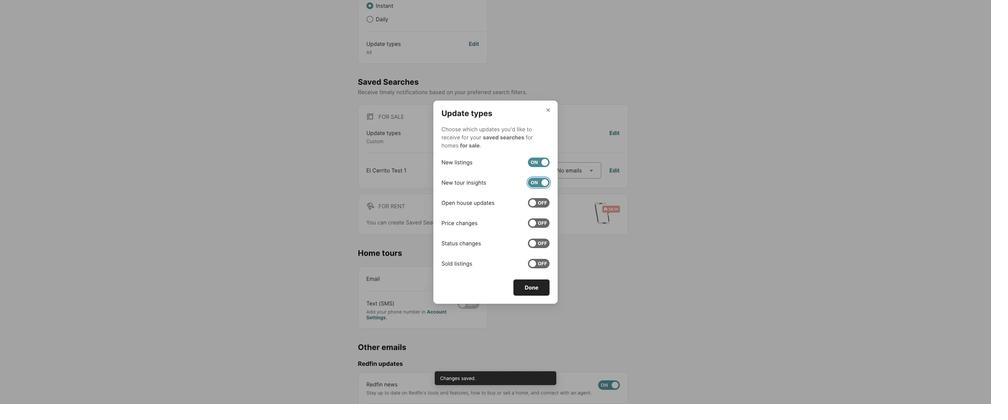 Task type: describe. For each thing, give the bounding box(es) containing it.
notifications
[[397, 89, 428, 96]]

off
[[468, 301, 477, 307]]

connect
[[541, 390, 559, 396]]

updates inside choose which updates you'd like to receive for your
[[479, 126, 500, 133]]

saved inside saved searches receive timely notifications based on your preferred search filters.
[[358, 77, 382, 87]]

tours
[[382, 249, 402, 258]]

stay
[[367, 390, 377, 396]]

account settings link
[[367, 309, 447, 321]]

daily
[[376, 16, 389, 23]]

home tours
[[358, 249, 402, 258]]

other
[[358, 343, 380, 352]]

2 vertical spatial edit button
[[610, 167, 620, 175]]

types for update types all
[[387, 41, 401, 47]]

an
[[571, 390, 577, 396]]

settings
[[367, 315, 386, 321]]

sale
[[391, 114, 404, 120]]

text (sms)
[[367, 300, 395, 307]]

1 and from the left
[[440, 390, 449, 396]]

add your phone number in
[[367, 309, 427, 315]]

types for update types custom
[[387, 130, 401, 137]]

(sms)
[[379, 300, 395, 307]]

update for update types
[[442, 109, 469, 118]]

1
[[404, 167, 407, 174]]

on
[[601, 383, 608, 388]]

1 vertical spatial searches
[[423, 219, 447, 226]]

2 and from the left
[[531, 390, 540, 396]]

saved
[[483, 134, 499, 141]]

update for update types custom
[[367, 130, 385, 137]]

on for searches
[[447, 89, 453, 96]]

edit button for update types custom
[[610, 129, 620, 145]]

on for news
[[402, 390, 408, 396]]

like
[[517, 126, 526, 133]]

homes
[[442, 142, 459, 149]]

all
[[367, 49, 372, 55]]

edit for update types custom
[[610, 130, 620, 137]]

saved.
[[462, 376, 476, 381]]

number
[[404, 309, 421, 315]]

for left sale
[[460, 142, 468, 149]]

for homes
[[442, 134, 533, 149]]

0 horizontal spatial to
[[385, 390, 389, 396]]

news
[[384, 382, 398, 388]]

your inside saved searches receive timely notifications based on your preferred search filters.
[[455, 89, 466, 96]]

date
[[391, 390, 401, 396]]

sale
[[469, 142, 480, 149]]

receive
[[442, 134, 460, 141]]

saved searches receive timely notifications based on your preferred search filters.
[[358, 77, 527, 96]]

for sale .
[[460, 142, 482, 149]]

update types custom
[[367, 130, 401, 144]]

0 horizontal spatial updates
[[379, 361, 403, 368]]

text
[[367, 300, 378, 307]]

add
[[367, 309, 376, 315]]

for sale
[[379, 114, 404, 120]]

choose which updates you'd like to receive for your
[[442, 126, 532, 141]]

agent.
[[578, 390, 592, 396]]

receive
[[358, 89, 378, 96]]

1 horizontal spatial saved
[[406, 219, 422, 226]]

tools
[[428, 390, 439, 396]]

test
[[392, 167, 403, 174]]

in
[[422, 309, 426, 315]]

based
[[430, 89, 445, 96]]

no emails
[[557, 167, 582, 174]]

update types
[[442, 109, 493, 118]]

phone
[[388, 309, 402, 315]]

redfin for redfin updates
[[358, 361, 377, 368]]

how
[[471, 390, 481, 396]]

update for update types all
[[367, 41, 385, 47]]

can
[[378, 219, 387, 226]]

searching
[[464, 219, 488, 226]]

. inside update types dialog
[[480, 142, 482, 149]]



Task type: locate. For each thing, give the bounding box(es) containing it.
your up sale
[[470, 134, 482, 141]]

edit
[[469, 41, 479, 47], [610, 130, 620, 137], [610, 167, 620, 174]]

searches
[[500, 134, 525, 141]]

1 vertical spatial saved
[[406, 219, 422, 226]]

to
[[527, 126, 532, 133], [385, 390, 389, 396], [482, 390, 486, 396]]

1 vertical spatial your
[[470, 134, 482, 141]]

0 vertical spatial saved
[[358, 77, 382, 87]]

search
[[493, 89, 510, 96]]

to inside choose which updates you'd like to receive for your
[[527, 126, 532, 133]]

redfin for redfin news stay up to date on redfin's tools and features, how to buy or sell a home, and connect with an agent.
[[367, 382, 383, 388]]

on inside 'redfin news stay up to date on redfin's tools and features, how to buy or sell a home, and connect with an agent.'
[[402, 390, 408, 396]]

2 for from the top
[[379, 203, 389, 210]]

0 vertical spatial searches
[[383, 77, 419, 87]]

2 vertical spatial your
[[377, 309, 387, 315]]

updates
[[479, 126, 500, 133], [379, 361, 403, 368]]

updates up "saved"
[[479, 126, 500, 133]]

for rent
[[379, 203, 405, 210]]

custom
[[367, 139, 384, 144]]

filters.
[[512, 89, 527, 96]]

emails for no emails
[[566, 167, 582, 174]]

your up settings
[[377, 309, 387, 315]]

saved up receive
[[358, 77, 382, 87]]

0 vertical spatial your
[[455, 89, 466, 96]]

1 horizontal spatial .
[[480, 142, 482, 149]]

sell
[[503, 390, 511, 396]]

a
[[512, 390, 515, 396]]

or
[[497, 390, 502, 396]]

up
[[378, 390, 383, 396]]

saved right 'create'
[[406, 219, 422, 226]]

and right home,
[[531, 390, 540, 396]]

and right tools
[[440, 390, 449, 396]]

types down for sale
[[387, 130, 401, 137]]

with
[[560, 390, 570, 396]]

for
[[462, 134, 469, 141], [526, 134, 533, 141], [460, 142, 468, 149], [490, 219, 497, 226]]

you
[[367, 219, 376, 226]]

preferred
[[468, 89, 491, 96]]

on
[[447, 89, 453, 96], [402, 390, 408, 396]]

None checkbox
[[528, 198, 550, 208], [528, 219, 550, 228], [528, 239, 550, 248], [528, 259, 550, 269], [598, 381, 620, 390], [528, 198, 550, 208], [528, 219, 550, 228], [528, 239, 550, 248], [528, 259, 550, 269], [598, 381, 620, 390]]

. down add your phone number in
[[386, 315, 387, 321]]

for inside for homes
[[526, 134, 533, 141]]

no
[[557, 167, 565, 174]]

on inside saved searches receive timely notifications based on your preferred search filters.
[[447, 89, 453, 96]]

updates down "other emails" at the bottom
[[379, 361, 403, 368]]

on right date
[[402, 390, 408, 396]]

searches
[[383, 77, 419, 87], [423, 219, 447, 226]]

edit button for update types all
[[469, 40, 479, 55]]

you can create saved searches while searching for
[[367, 219, 499, 226]]

1 horizontal spatial on
[[447, 89, 453, 96]]

home
[[358, 249, 380, 258]]

1 vertical spatial types
[[471, 109, 493, 118]]

. down choose which updates you'd like to receive for your
[[480, 142, 482, 149]]

which
[[463, 126, 478, 133]]

for right searching
[[490, 219, 497, 226]]

for for for rent
[[379, 203, 389, 210]]

saved
[[358, 77, 382, 87], [406, 219, 422, 226]]

1 vertical spatial redfin
[[367, 382, 383, 388]]

redfin's
[[409, 390, 427, 396]]

0 vertical spatial redfin
[[358, 361, 377, 368]]

1 horizontal spatial emails
[[566, 167, 582, 174]]

2 horizontal spatial to
[[527, 126, 532, 133]]

for inside choose which updates you'd like to receive for your
[[462, 134, 469, 141]]

update types element
[[442, 101, 501, 118]]

types inside update types element
[[471, 109, 493, 118]]

1 horizontal spatial updates
[[479, 126, 500, 133]]

create
[[388, 219, 405, 226]]

types inside update types custom
[[387, 130, 401, 137]]

types up which
[[471, 109, 493, 118]]

cerrito
[[373, 167, 390, 174]]

2 vertical spatial types
[[387, 130, 401, 137]]

your inside choose which updates you'd like to receive for your
[[470, 134, 482, 141]]

emails right no
[[566, 167, 582, 174]]

0 vertical spatial edit
[[469, 41, 479, 47]]

2 vertical spatial update
[[367, 130, 385, 137]]

1 vertical spatial update
[[442, 109, 469, 118]]

choose
[[442, 126, 461, 133]]

1 vertical spatial edit
[[610, 130, 620, 137]]

email
[[367, 276, 380, 282]]

update up the choose
[[442, 109, 469, 118]]

redfin news stay up to date on redfin's tools and features, how to buy or sell a home, and connect with an agent.
[[367, 382, 592, 396]]

searches up notifications
[[383, 77, 419, 87]]

types down "daily"
[[387, 41, 401, 47]]

Instant radio
[[367, 2, 373, 9]]

update types dialog
[[434, 101, 558, 304]]

0 horizontal spatial saved
[[358, 77, 382, 87]]

1 horizontal spatial to
[[482, 390, 486, 396]]

1 horizontal spatial and
[[531, 390, 540, 396]]

update inside the update types all
[[367, 41, 385, 47]]

1 vertical spatial emails
[[382, 343, 407, 352]]

done
[[525, 284, 539, 291]]

types
[[387, 41, 401, 47], [471, 109, 493, 118], [387, 130, 401, 137]]

0 vertical spatial types
[[387, 41, 401, 47]]

1 vertical spatial edit button
[[610, 129, 620, 145]]

0 horizontal spatial emails
[[382, 343, 407, 352]]

for left rent
[[379, 203, 389, 210]]

1 horizontal spatial your
[[455, 89, 466, 96]]

0 vertical spatial updates
[[479, 126, 500, 133]]

rent
[[391, 203, 405, 210]]

update types all
[[367, 41, 401, 55]]

other emails
[[358, 343, 407, 352]]

1 horizontal spatial searches
[[423, 219, 447, 226]]

2 horizontal spatial your
[[470, 134, 482, 141]]

el
[[367, 167, 371, 174]]

buy
[[488, 390, 496, 396]]

Daily radio
[[367, 16, 373, 23]]

1 vertical spatial .
[[386, 315, 387, 321]]

el cerrito test 1
[[367, 167, 407, 174]]

changes
[[440, 376, 460, 381]]

searches left while
[[423, 219, 447, 226]]

update
[[367, 41, 385, 47], [442, 109, 469, 118], [367, 130, 385, 137]]

2 vertical spatial edit
[[610, 167, 620, 174]]

update up all
[[367, 41, 385, 47]]

0 vertical spatial edit button
[[469, 40, 479, 55]]

0 vertical spatial for
[[379, 114, 389, 120]]

0 horizontal spatial searches
[[383, 77, 419, 87]]

timely
[[380, 89, 395, 96]]

types inside the update types all
[[387, 41, 401, 47]]

None checkbox
[[528, 158, 550, 167], [528, 178, 550, 187], [458, 300, 479, 309], [528, 158, 550, 167], [528, 178, 550, 187], [458, 300, 479, 309]]

emails
[[566, 167, 582, 174], [382, 343, 407, 352]]

redfin updates
[[358, 361, 403, 368]]

emails up redfin updates at bottom left
[[382, 343, 407, 352]]

1 vertical spatial updates
[[379, 361, 403, 368]]

redfin up stay
[[367, 382, 383, 388]]

0 horizontal spatial .
[[386, 315, 387, 321]]

0 vertical spatial emails
[[566, 167, 582, 174]]

for down which
[[462, 134, 469, 141]]

you'd
[[502, 126, 516, 133]]

to left buy
[[482, 390, 486, 396]]

.
[[480, 142, 482, 149], [386, 315, 387, 321]]

searches inside saved searches receive timely notifications based on your preferred search filters.
[[383, 77, 419, 87]]

types for update types
[[471, 109, 493, 118]]

edit for update types all
[[469, 41, 479, 47]]

done button
[[514, 280, 550, 296]]

1 vertical spatial for
[[379, 203, 389, 210]]

account
[[427, 309, 447, 315]]

1 vertical spatial on
[[402, 390, 408, 396]]

update inside dialog
[[442, 109, 469, 118]]

account settings
[[367, 309, 447, 321]]

0 vertical spatial .
[[480, 142, 482, 149]]

0 horizontal spatial your
[[377, 309, 387, 315]]

changes saved.
[[440, 376, 476, 381]]

your
[[455, 89, 466, 96], [470, 134, 482, 141], [377, 309, 387, 315]]

to right like
[[527, 126, 532, 133]]

0 horizontal spatial on
[[402, 390, 408, 396]]

for
[[379, 114, 389, 120], [379, 203, 389, 210]]

and
[[440, 390, 449, 396], [531, 390, 540, 396]]

1 for from the top
[[379, 114, 389, 120]]

home,
[[516, 390, 530, 396]]

features,
[[450, 390, 470, 396]]

0 vertical spatial update
[[367, 41, 385, 47]]

0 horizontal spatial and
[[440, 390, 449, 396]]

for right searches
[[526, 134, 533, 141]]

for left sale
[[379, 114, 389, 120]]

0 vertical spatial on
[[447, 89, 453, 96]]

to right 'up'
[[385, 390, 389, 396]]

redfin down other
[[358, 361, 377, 368]]

edit button
[[469, 40, 479, 55], [610, 129, 620, 145], [610, 167, 620, 175]]

update inside update types custom
[[367, 130, 385, 137]]

your left preferred
[[455, 89, 466, 96]]

update up custom
[[367, 130, 385, 137]]

redfin inside 'redfin news stay up to date on redfin's tools and features, how to buy or sell a home, and connect with an agent.'
[[367, 382, 383, 388]]

saved searches
[[483, 134, 525, 141]]

on right 'based'
[[447, 89, 453, 96]]

for for for sale
[[379, 114, 389, 120]]

while
[[449, 219, 462, 226]]

instant
[[376, 2, 394, 9]]

emails for other emails
[[382, 343, 407, 352]]



Task type: vqa. For each thing, say whether or not it's contained in the screenshot.
are
no



